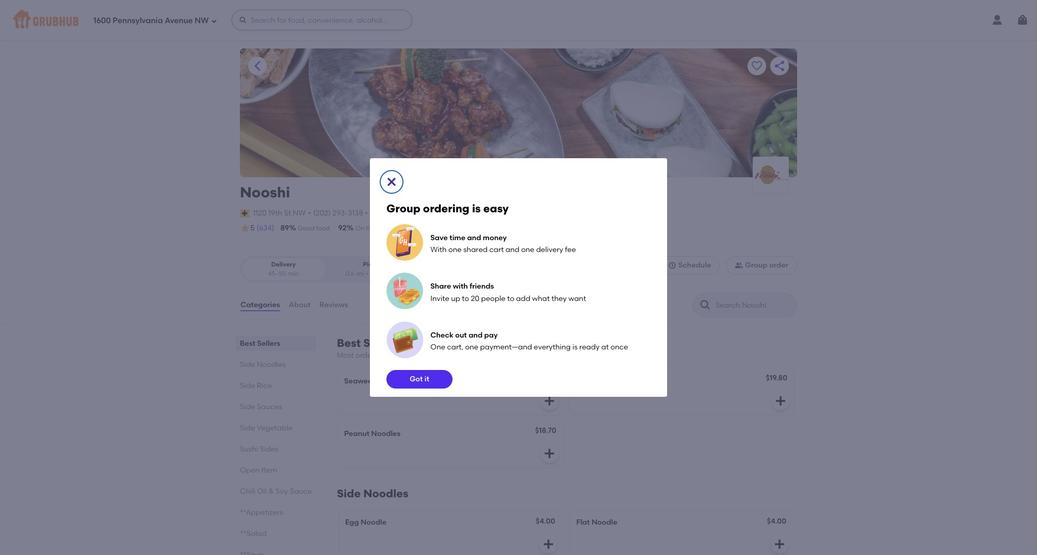 Task type: vqa. For each thing, say whether or not it's contained in the screenshot.
'Burritos'
no



Task type: locate. For each thing, give the bounding box(es) containing it.
order inside group order "button"
[[769, 261, 789, 270]]

noodles up side rice tab
[[257, 361, 286, 370]]

is left easy
[[472, 202, 481, 215]]

• (202) 293-3138 • fees
[[308, 209, 387, 218]]

nw for 1120 19th st nw
[[293, 209, 306, 218]]

noodles inside side noodles tab
[[257, 361, 286, 370]]

1 min from the left
[[288, 270, 299, 277]]

side noodles up rice at the bottom left
[[240, 361, 286, 370]]

egg
[[345, 519, 359, 528]]

side rice tab
[[240, 381, 312, 392]]

nw right avenue
[[195, 16, 209, 25]]

sellers up on
[[364, 337, 399, 350]]

people icon image
[[735, 262, 743, 270]]

ordering
[[423, 202, 470, 215]]

one
[[431, 343, 445, 352]]

0 horizontal spatial sellers
[[257, 340, 280, 348]]

side noodles up egg noodle
[[337, 488, 409, 501]]

1 horizontal spatial best
[[337, 337, 361, 350]]

1 noodle from the left
[[361, 519, 387, 528]]

1 horizontal spatial noodle
[[592, 519, 618, 528]]

fees button
[[370, 208, 387, 220]]

1 horizontal spatial time
[[450, 234, 466, 242]]

0 horizontal spatial min
[[288, 270, 299, 277]]

everything
[[534, 343, 571, 352]]

side for side sauces tab
[[240, 403, 255, 412]]

side up side rice
[[240, 361, 255, 370]]

group
[[387, 202, 421, 215], [745, 261, 768, 270]]

1600 pennsylvania avenue nw
[[93, 16, 209, 25]]

side noodles
[[240, 361, 286, 370], [337, 488, 409, 501]]

people
[[481, 295, 506, 303]]

• right the mi
[[366, 270, 368, 277]]

1 horizontal spatial sellers
[[364, 337, 399, 350]]

1 horizontal spatial $4.00
[[767, 518, 787, 527]]

oil
[[257, 488, 267, 497]]

and up shared
[[467, 234, 481, 242]]

and inside check out and pay one cart, one payment—and everything is ready at once
[[469, 331, 483, 340]]

noodle right flat
[[592, 519, 618, 528]]

order
[[454, 225, 470, 232], [769, 261, 789, 270]]

reviews
[[320, 301, 348, 310]]

**appetizers tab
[[240, 508, 312, 519]]

up
[[451, 295, 460, 303]]

is
[[472, 202, 481, 215], [573, 343, 578, 352]]

side up sushi at the bottom left of page
[[240, 424, 255, 433]]

one right cart
[[521, 246, 535, 255]]

2 min from the left
[[390, 270, 401, 277]]

invite
[[431, 295, 450, 303]]

0 horizontal spatial group
[[387, 202, 421, 215]]

option group
[[240, 257, 417, 283]]

best
[[337, 337, 361, 350], [240, 340, 255, 348]]

and
[[467, 234, 481, 242], [506, 246, 520, 255], [469, 331, 483, 340]]

noodles right peanut in the left of the page
[[371, 430, 401, 439]]

1 horizontal spatial nw
[[293, 209, 306, 218]]

sellers inside best sellers most ordered on grubhub
[[364, 337, 399, 350]]

1 horizontal spatial delivery
[[536, 246, 563, 255]]

to
[[462, 295, 469, 303], [507, 295, 515, 303]]

rice
[[257, 382, 272, 391]]

item
[[261, 467, 277, 475]]

293-
[[333, 209, 348, 218]]

side inside tab
[[240, 403, 255, 412]]

save this restaurant button
[[748, 57, 766, 75]]

0 horizontal spatial to
[[462, 295, 469, 303]]

0 vertical spatial group
[[387, 202, 421, 215]]

0 horizontal spatial order
[[454, 225, 470, 232]]

best sellers
[[240, 340, 280, 348]]

group up 96
[[387, 202, 421, 215]]

caret left icon image
[[251, 60, 264, 72]]

to left 20
[[462, 295, 469, 303]]

0 vertical spatial is
[[472, 202, 481, 215]]

0 horizontal spatial best
[[240, 340, 255, 348]]

friends
[[470, 282, 494, 291]]

45–55
[[268, 270, 286, 277]]

avenue
[[165, 16, 193, 25]]

0 vertical spatial time
[[366, 225, 380, 232]]

0 vertical spatial order
[[454, 225, 470, 232]]

sushi sides
[[240, 445, 279, 454]]

check
[[431, 331, 454, 340]]

min inside delivery 45–55 min
[[288, 270, 299, 277]]

time
[[366, 225, 380, 232], [450, 234, 466, 242]]

1600
[[93, 16, 111, 25]]

one right with
[[448, 246, 462, 255]]

1 vertical spatial and
[[506, 246, 520, 255]]

1 vertical spatial nw
[[293, 209, 306, 218]]

0 horizontal spatial side noodles
[[240, 361, 286, 370]]

on
[[385, 351, 394, 360]]

time inside save time and money with one shared cart and one delivery fee
[[450, 234, 466, 242]]

min inside pickup 0.6 mi • 20–30 min
[[390, 270, 401, 277]]

1 horizontal spatial side noodles
[[337, 488, 409, 501]]

svg image
[[1017, 14, 1029, 26], [239, 16, 247, 24], [211, 18, 217, 24], [386, 176, 398, 188], [668, 262, 676, 270], [543, 448, 556, 461], [774, 539, 786, 551]]

min down delivery
[[288, 270, 299, 277]]

best up most
[[337, 337, 361, 350]]

time right on
[[366, 225, 380, 232]]

nw inside button
[[293, 209, 306, 218]]

order right the correct at the left of the page
[[454, 225, 470, 232]]

side for side vegetable tab in the bottom of the page
[[240, 424, 255, 433]]

2 $4.00 from the left
[[767, 518, 787, 527]]

•
[[308, 209, 311, 218], [365, 209, 368, 218], [366, 270, 368, 277]]

most
[[337, 351, 354, 360]]

order right "people icon"
[[769, 261, 789, 270]]

2 vertical spatial and
[[469, 331, 483, 340]]

noodle right egg
[[361, 519, 387, 528]]

seaweed salad
[[344, 377, 399, 386]]

1120
[[253, 209, 267, 218]]

• inside pickup 0.6 mi • 20–30 min
[[366, 270, 368, 277]]

0 horizontal spatial delivery
[[381, 225, 404, 232]]

5
[[250, 224, 255, 233]]

nw right st at the left top of page
[[293, 209, 306, 218]]

is left the ready
[[573, 343, 578, 352]]

2 horizontal spatial one
[[521, 246, 535, 255]]

0 vertical spatial side noodles
[[240, 361, 286, 370]]

0 horizontal spatial is
[[472, 202, 481, 215]]

1 vertical spatial delivery
[[536, 246, 563, 255]]

sauce
[[290, 488, 312, 497]]

0 vertical spatial and
[[467, 234, 481, 242]]

and for pay
[[469, 331, 483, 340]]

grubhub
[[396, 351, 427, 360]]

sellers
[[364, 337, 399, 350], [257, 340, 280, 348]]

best inside best sellers tab
[[240, 340, 255, 348]]

(202)
[[313, 209, 331, 218]]

1 vertical spatial is
[[573, 343, 578, 352]]

mi
[[357, 270, 364, 277]]

group order button
[[726, 257, 797, 275]]

0 vertical spatial delivery
[[381, 225, 404, 232]]

best sellers most ordered on grubhub
[[337, 337, 427, 360]]

share
[[431, 282, 451, 291]]

time down correct order at left
[[450, 234, 466, 242]]

svg image
[[543, 396, 556, 408], [775, 396, 787, 408], [542, 539, 555, 551]]

share with friends image
[[387, 273, 423, 310]]

1 vertical spatial group
[[745, 261, 768, 270]]

1 horizontal spatial order
[[769, 261, 789, 270]]

side left 'sauces'
[[240, 403, 255, 412]]

st
[[284, 209, 291, 218]]

1 horizontal spatial is
[[573, 343, 578, 352]]

it
[[425, 375, 429, 384]]

(202) 293-3138 button
[[313, 208, 363, 219]]

chili oil & soy sauce tab
[[240, 487, 312, 498]]

save time and money with one shared cart and one delivery fee
[[431, 234, 576, 255]]

group for group order
[[745, 261, 768, 270]]

1 vertical spatial order
[[769, 261, 789, 270]]

3138
[[348, 209, 363, 218]]

tab
[[240, 550, 312, 556]]

sellers up side noodles tab
[[257, 340, 280, 348]]

$4.00
[[536, 518, 555, 527], [767, 518, 787, 527]]

svg image for $19.80
[[543, 396, 556, 408]]

peanut
[[344, 430, 370, 439]]

0 vertical spatial noodles
[[257, 361, 286, 370]]

one down out
[[465, 343, 478, 352]]

to left add
[[507, 295, 515, 303]]

save time and money image
[[387, 225, 423, 261]]

open item tab
[[240, 466, 312, 476]]

out
[[455, 331, 467, 340]]

star icon image
[[240, 224, 250, 234]]

pay
[[484, 331, 498, 340]]

soy
[[276, 488, 288, 497]]

1 horizontal spatial one
[[465, 343, 478, 352]]

side sauces tab
[[240, 402, 312, 413]]

seaweed salad button
[[338, 369, 563, 415]]

0 horizontal spatial noodle
[[361, 519, 387, 528]]

best inside best sellers most ordered on grubhub
[[337, 337, 361, 350]]

once
[[611, 343, 628, 352]]

they
[[552, 295, 567, 303]]

side up egg
[[337, 488, 361, 501]]

payment—and
[[480, 343, 532, 352]]

with
[[431, 246, 447, 255]]

1 horizontal spatial to
[[507, 295, 515, 303]]

0 horizontal spatial $4.00
[[536, 518, 555, 527]]

and right out
[[469, 331, 483, 340]]

group ordering is easy
[[387, 202, 509, 215]]

nooshi logo image
[[753, 163, 789, 187]]

and right cart
[[506, 246, 520, 255]]

delivery down fees button
[[381, 225, 404, 232]]

time for save
[[450, 234, 466, 242]]

sellers inside best sellers tab
[[257, 340, 280, 348]]

min
[[288, 270, 299, 277], [390, 270, 401, 277]]

categories button
[[240, 287, 281, 324]]

option group containing delivery 45–55 min
[[240, 257, 417, 283]]

1 $4.00 from the left
[[536, 518, 555, 527]]

sellers for best sellers most ordered on grubhub
[[364, 337, 399, 350]]

group right "people icon"
[[745, 261, 768, 270]]

noodles up egg noodle
[[363, 488, 409, 501]]

2 vertical spatial noodles
[[363, 488, 409, 501]]

1 horizontal spatial min
[[390, 270, 401, 277]]

side inside tab
[[240, 424, 255, 433]]

categories
[[241, 301, 280, 310]]

group order
[[745, 261, 789, 270]]

2 noodle from the left
[[592, 519, 618, 528]]

1 horizontal spatial group
[[745, 261, 768, 270]]

noodles
[[257, 361, 286, 370], [371, 430, 401, 439], [363, 488, 409, 501]]

group inside "button"
[[745, 261, 768, 270]]

1 vertical spatial time
[[450, 234, 466, 242]]

best up side noodles tab
[[240, 340, 255, 348]]

side left rice at the bottom left
[[240, 382, 255, 391]]

order for group order
[[769, 261, 789, 270]]

check out and pay image
[[387, 322, 424, 359]]

0 vertical spatial nw
[[195, 16, 209, 25]]

0 horizontal spatial time
[[366, 225, 380, 232]]

min right 20–30
[[390, 270, 401, 277]]

0 horizontal spatial nw
[[195, 16, 209, 25]]

nw inside main navigation navigation
[[195, 16, 209, 25]]

delivery left fee
[[536, 246, 563, 255]]



Task type: describe. For each thing, give the bounding box(es) containing it.
&
[[268, 488, 274, 497]]

side vegetable tab
[[240, 423, 312, 434]]

sushi sides tab
[[240, 444, 312, 455]]

delivery
[[271, 261, 296, 269]]

sellers for best sellers
[[257, 340, 280, 348]]

correct
[[430, 225, 453, 232]]

share with friends invite up to 20 people to add what they want
[[431, 282, 586, 303]]

1 vertical spatial noodles
[[371, 430, 401, 439]]

0.6
[[345, 270, 354, 277]]

fee
[[565, 246, 576, 255]]

20
[[471, 295, 480, 303]]

flat
[[576, 519, 590, 528]]

peanut noodles
[[344, 430, 401, 439]]

on time delivery
[[356, 225, 404, 232]]

2 to from the left
[[507, 295, 515, 303]]

save
[[431, 234, 448, 242]]

is inside check out and pay one cart, one payment—and everything is ready at once
[[573, 343, 578, 352]]

$19.80
[[766, 374, 788, 383]]

side for side noodles tab
[[240, 361, 255, 370]]

money
[[483, 234, 507, 242]]

add
[[516, 295, 531, 303]]

correct order
[[430, 225, 470, 232]]

order for correct order
[[454, 225, 470, 232]]

(634)
[[257, 224, 274, 233]]

noodle for flat noodle
[[592, 519, 618, 528]]

one inside check out and pay one cart, one payment—and everything is ready at once
[[465, 343, 478, 352]]

schedule button
[[659, 257, 720, 275]]

$4.00 for flat noodle
[[767, 518, 787, 527]]

side vegetable
[[240, 424, 293, 433]]

sushi
[[240, 445, 258, 454]]

nooshi
[[240, 184, 290, 201]]

1120 19th st nw
[[253, 209, 306, 218]]

cart
[[489, 246, 504, 255]]

side noodles tab
[[240, 360, 312, 371]]

save this restaurant image
[[751, 60, 763, 72]]

schedule
[[679, 261, 711, 270]]

chili
[[240, 488, 255, 497]]

about
[[289, 301, 311, 310]]

• right the 3138
[[365, 209, 368, 218]]

vegetable
[[257, 424, 293, 433]]

reviews button
[[319, 287, 349, 324]]

**appetizers
[[240, 509, 283, 518]]

svg image for $4.00
[[542, 539, 555, 551]]

good food
[[298, 225, 330, 232]]

0 horizontal spatial one
[[448, 246, 462, 255]]

what
[[532, 295, 550, 303]]

seaweed
[[344, 377, 377, 386]]

Search Nooshi search field
[[715, 301, 794, 311]]

19th
[[268, 209, 282, 218]]

group for group ordering is easy
[[387, 202, 421, 215]]

on
[[356, 225, 365, 232]]

time for on
[[366, 225, 380, 232]]

got
[[410, 375, 423, 384]]

main navigation navigation
[[0, 0, 1037, 40]]

pickup
[[363, 261, 384, 269]]

share icon image
[[774, 60, 786, 72]]

best for best sellers
[[240, 340, 255, 348]]

flat noodle
[[576, 519, 618, 528]]

fees
[[371, 209, 387, 218]]

open item
[[240, 467, 277, 475]]

svg image inside schedule button
[[668, 262, 676, 270]]

20–30
[[371, 270, 389, 277]]

$18.70
[[535, 427, 556, 436]]

check out and pay one cart, one payment—and everything is ready at once
[[431, 331, 628, 352]]

delivery 45–55 min
[[268, 261, 299, 277]]

about button
[[288, 287, 311, 324]]

89
[[280, 224, 289, 233]]

92
[[338, 224, 347, 233]]

got it
[[410, 375, 429, 384]]

pennsylvania
[[113, 16, 163, 25]]

at
[[602, 343, 609, 352]]

sides
[[260, 445, 279, 454]]

chili oil & soy sauce
[[240, 488, 312, 497]]

want
[[569, 295, 586, 303]]

shared
[[463, 246, 488, 255]]

and for money
[[467, 234, 481, 242]]

with
[[453, 282, 468, 291]]

$19.80 button
[[569, 369, 794, 415]]

food
[[316, 225, 330, 232]]

best for best sellers most ordered on grubhub
[[337, 337, 361, 350]]

1 to from the left
[[462, 295, 469, 303]]

• left (202)
[[308, 209, 311, 218]]

delivery inside save time and money with one shared cart and one delivery fee
[[536, 246, 563, 255]]

ordered
[[356, 351, 384, 360]]

$4.00 for egg noodle
[[536, 518, 555, 527]]

best sellers tab
[[240, 339, 312, 349]]

noodle for egg noodle
[[361, 519, 387, 528]]

good
[[298, 225, 315, 232]]

1 vertical spatial side noodles
[[337, 488, 409, 501]]

subscription pass image
[[240, 209, 250, 218]]

side rice
[[240, 382, 272, 391]]

**salad tab
[[240, 529, 312, 540]]

open
[[240, 467, 260, 475]]

nw for 1600 pennsylvania avenue nw
[[195, 16, 209, 25]]

1120 19th st nw button
[[252, 208, 306, 219]]

got it button
[[387, 371, 453, 389]]

search icon image
[[699, 299, 712, 312]]

96
[[413, 224, 421, 233]]

side for side rice tab
[[240, 382, 255, 391]]

side noodles inside tab
[[240, 361, 286, 370]]

ready
[[580, 343, 600, 352]]



